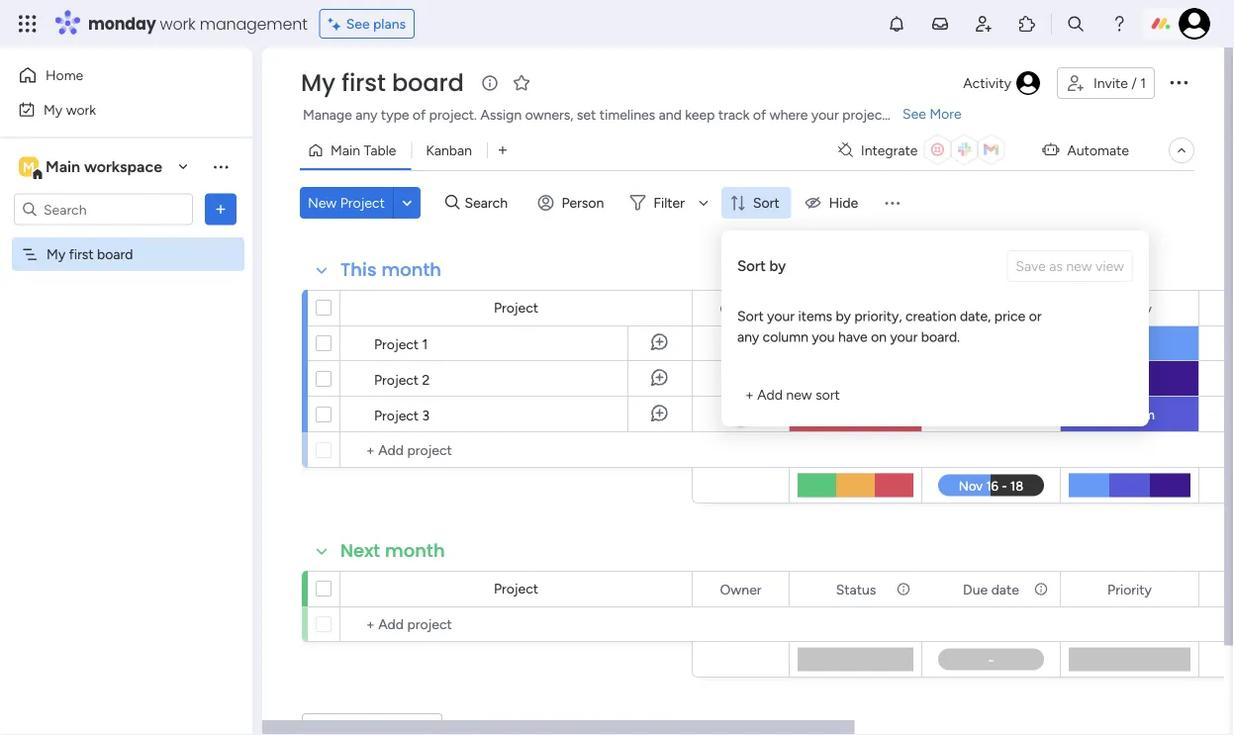 Task type: describe. For each thing, give the bounding box(es) containing it.
manage
[[303, 106, 352, 123]]

board.
[[922, 329, 960, 346]]

invite members image
[[974, 14, 994, 34]]

manage any type of project. assign owners, set timelines and keep track of where your project stands.
[[303, 106, 935, 123]]

new
[[787, 387, 813, 403]]

Search in workspace field
[[42, 198, 165, 221]]

add
[[758, 387, 783, 403]]

2 + add project text field from the top
[[350, 613, 683, 637]]

main table button
[[300, 135, 411, 166]]

owners,
[[525, 106, 574, 123]]

your for track
[[812, 106, 839, 123]]

workspace selection element
[[19, 155, 165, 181]]

0 vertical spatial any
[[356, 106, 378, 123]]

1 owner field from the top
[[715, 298, 767, 319]]

integrate
[[861, 142, 918, 159]]

m
[[23, 158, 35, 175]]

0 vertical spatial my
[[301, 66, 336, 100]]

collapse board header image
[[1174, 143, 1190, 158]]

column information image for status
[[896, 582, 912, 598]]

project.
[[429, 106, 477, 123]]

type
[[381, 106, 409, 123]]

table
[[364, 142, 396, 159]]

month for next month
[[385, 539, 445, 564]]

My first board field
[[296, 66, 469, 100]]

1 of from the left
[[413, 106, 426, 123]]

medium
[[1105, 406, 1155, 423]]

due for this month
[[963, 300, 988, 317]]

monday
[[88, 12, 156, 35]]

hide
[[829, 195, 859, 211]]

priority field for next month
[[1103, 579, 1157, 601]]

1 vertical spatial options image
[[211, 200, 231, 219]]

Search field
[[460, 189, 519, 217]]

1 owner from the top
[[720, 300, 762, 317]]

sort your items by priority, creation date, price or any column you have on your board.
[[738, 308, 1042, 346]]

priority,
[[855, 308, 902, 325]]

my work button
[[12, 94, 213, 125]]

1 horizontal spatial board
[[392, 66, 464, 100]]

2 of from the left
[[753, 106, 766, 123]]

activity
[[964, 75, 1012, 92]]

kanban button
[[411, 135, 487, 166]]

management
[[200, 12, 308, 35]]

workspace image
[[19, 156, 39, 178]]

main for main table
[[331, 142, 360, 159]]

my inside button
[[44, 101, 63, 118]]

project inside button
[[340, 195, 385, 211]]

autopilot image
[[1043, 137, 1060, 162]]

stands.
[[891, 106, 935, 123]]

see more link
[[901, 104, 964, 124]]

working on it
[[815, 336, 897, 353]]

and
[[659, 106, 682, 123]]

1 horizontal spatial options image
[[1167, 70, 1191, 94]]

project 1
[[374, 336, 428, 352]]

3
[[422, 407, 430, 424]]

new project
[[308, 195, 385, 211]]

this month
[[341, 257, 442, 283]]

add view image
[[499, 143, 507, 158]]

you
[[812, 329, 835, 346]]

my inside list box
[[47, 246, 66, 263]]

see plans
[[346, 15, 406, 32]]

apps image
[[1018, 14, 1038, 34]]

john smith image
[[1179, 8, 1211, 40]]

sort by
[[738, 257, 786, 275]]

my work
[[44, 101, 96, 118]]

see plans button
[[320, 9, 415, 39]]

it
[[889, 336, 897, 353]]

2 status from the top
[[836, 581, 877, 598]]

1 horizontal spatial first
[[342, 66, 386, 100]]

add to favorites image
[[512, 73, 532, 93]]

0 vertical spatial my first board
[[301, 66, 464, 100]]

timelines
[[600, 106, 656, 123]]

/
[[1132, 75, 1137, 92]]

by inside "sort your items by priority, creation date, price or any column you have on your board."
[[836, 308, 851, 325]]

notifications image
[[887, 14, 907, 34]]

This month field
[[336, 257, 447, 283]]

invite / 1 button
[[1057, 67, 1155, 99]]

set
[[577, 106, 596, 123]]

on inside "sort your items by priority, creation date, price or any column you have on your board."
[[871, 329, 887, 346]]

filter button
[[622, 187, 716, 219]]

person button
[[530, 187, 616, 219]]

workspace
[[84, 157, 162, 176]]

new
[[308, 195, 337, 211]]

due date field for this month
[[959, 298, 1025, 319]]

creation
[[906, 308, 957, 325]]

0 vertical spatial by
[[770, 257, 786, 275]]

assign
[[481, 106, 522, 123]]

workspace options image
[[211, 157, 231, 176]]

Next month field
[[336, 539, 450, 564]]

have
[[839, 329, 868, 346]]

inbox image
[[931, 14, 951, 34]]

select product image
[[18, 14, 38, 34]]

v2 overdue deadline image
[[930, 335, 946, 354]]

more
[[930, 105, 962, 122]]

price
[[995, 308, 1026, 325]]

2
[[422, 371, 430, 388]]



Task type: vqa. For each thing, say whether or not it's contained in the screenshot.
first
yes



Task type: locate. For each thing, give the bounding box(es) containing it.
main inside workspace selection element
[[46, 157, 80, 176]]

column information image for status
[[896, 300, 912, 316]]

1 status from the top
[[836, 300, 877, 317]]

my first board down search in workspace field
[[47, 246, 133, 263]]

0 horizontal spatial column information image
[[896, 300, 912, 316]]

of right "track"
[[753, 106, 766, 123]]

2 vertical spatial my
[[47, 246, 66, 263]]

0 horizontal spatial by
[[770, 257, 786, 275]]

next month
[[341, 539, 445, 564]]

priority for this month
[[1108, 300, 1152, 317]]

1 due date field from the top
[[959, 298, 1025, 319]]

home button
[[12, 59, 213, 91]]

column information image
[[896, 300, 912, 316], [1034, 300, 1050, 316]]

main for main workspace
[[46, 157, 80, 176]]

1 vertical spatial status
[[836, 581, 877, 598]]

stuck
[[838, 406, 874, 423]]

column information image
[[896, 582, 912, 598], [1034, 582, 1050, 598]]

month right this
[[382, 257, 442, 283]]

search everything image
[[1066, 14, 1086, 34]]

column
[[763, 329, 809, 346]]

sort inside popup button
[[753, 195, 780, 211]]

2 due from the top
[[963, 581, 988, 598]]

see left plans
[[346, 15, 370, 32]]

my up manage
[[301, 66, 336, 100]]

sort button
[[722, 187, 792, 219]]

1 column information image from the left
[[896, 582, 912, 598]]

month
[[382, 257, 442, 283], [385, 539, 445, 564]]

work down home
[[66, 101, 96, 118]]

+ Add project text field
[[350, 439, 683, 462], [350, 613, 683, 637]]

Owner field
[[715, 298, 767, 319], [715, 579, 767, 601]]

1 vertical spatial owner
[[720, 581, 762, 598]]

0 vertical spatial + add project text field
[[350, 439, 683, 462]]

2 column information image from the left
[[1034, 582, 1050, 598]]

by down sort popup button
[[770, 257, 786, 275]]

see
[[346, 15, 370, 32], [903, 105, 927, 122]]

sort
[[753, 195, 780, 211], [738, 257, 766, 275], [738, 308, 764, 325]]

1 due date from the top
[[963, 300, 1020, 317]]

1 priority field from the top
[[1103, 298, 1157, 319]]

kanban
[[426, 142, 472, 159]]

invite
[[1094, 75, 1129, 92]]

0 vertical spatial work
[[160, 12, 196, 35]]

activity button
[[956, 67, 1049, 99]]

by up have on the right top of page
[[836, 308, 851, 325]]

date,
[[960, 308, 991, 325]]

1 horizontal spatial of
[[753, 106, 766, 123]]

1 vertical spatial sort
[[738, 257, 766, 275]]

see for see plans
[[346, 15, 370, 32]]

1 vertical spatial your
[[768, 308, 795, 325]]

1 vertical spatial due date field
[[959, 579, 1025, 601]]

project 3
[[374, 407, 430, 424]]

1 horizontal spatial any
[[738, 329, 760, 346]]

v2 search image
[[445, 192, 460, 214]]

0 horizontal spatial any
[[356, 106, 378, 123]]

1 horizontal spatial main
[[331, 142, 360, 159]]

0 vertical spatial due
[[963, 300, 988, 317]]

your up column
[[768, 308, 795, 325]]

month inside field
[[385, 539, 445, 564]]

automate
[[1068, 142, 1130, 159]]

arrow down image
[[692, 191, 716, 215]]

sort for sort by
[[738, 257, 766, 275]]

1 horizontal spatial column information image
[[1034, 582, 1050, 598]]

options image down workspace options icon
[[211, 200, 231, 219]]

0 vertical spatial board
[[392, 66, 464, 100]]

1 vertical spatial board
[[97, 246, 133, 263]]

main left table
[[331, 142, 360, 159]]

priority for next month
[[1108, 581, 1152, 598]]

2 priority from the top
[[1108, 581, 1152, 598]]

show board description image
[[478, 73, 502, 93]]

date for this month
[[992, 300, 1020, 317]]

1
[[1141, 75, 1147, 92], [422, 336, 428, 352]]

any left column
[[738, 329, 760, 346]]

my first board inside list box
[[47, 246, 133, 263]]

2 column information image from the left
[[1034, 300, 1050, 316]]

month for this month
[[382, 257, 442, 283]]

0 vertical spatial priority
[[1108, 300, 1152, 317]]

1 vertical spatial status field
[[831, 579, 882, 601]]

0 vertical spatial month
[[382, 257, 442, 283]]

month right the next
[[385, 539, 445, 564]]

on
[[871, 329, 887, 346], [869, 336, 885, 353]]

1 vertical spatial work
[[66, 101, 96, 118]]

1 horizontal spatial work
[[160, 12, 196, 35]]

1 vertical spatial my first board
[[47, 246, 133, 263]]

1 vertical spatial by
[[836, 308, 851, 325]]

your for you
[[891, 329, 918, 346]]

1 vertical spatial priority
[[1108, 581, 1152, 598]]

work
[[160, 12, 196, 35], [66, 101, 96, 118]]

2 date from the top
[[992, 581, 1020, 598]]

1 vertical spatial date
[[992, 581, 1020, 598]]

due date for this month
[[963, 300, 1020, 317]]

0 vertical spatial first
[[342, 66, 386, 100]]

+ add new sort
[[746, 387, 840, 403]]

working
[[815, 336, 866, 353]]

0 horizontal spatial your
[[768, 308, 795, 325]]

sort inside "sort your items by priority, creation date, price or any column you have on your board."
[[738, 308, 764, 325]]

1 right the /
[[1141, 75, 1147, 92]]

or
[[1029, 308, 1042, 325]]

0 horizontal spatial column information image
[[896, 582, 912, 598]]

work inside button
[[66, 101, 96, 118]]

column information image for due date
[[1034, 300, 1050, 316]]

1 column information image from the left
[[896, 300, 912, 316]]

project
[[340, 195, 385, 211], [494, 300, 539, 316], [374, 336, 419, 352], [374, 371, 419, 388], [374, 407, 419, 424], [494, 581, 539, 598]]

filter
[[654, 195, 685, 211]]

sort up column
[[738, 308, 764, 325]]

1 inside button
[[1141, 75, 1147, 92]]

1 vertical spatial due
[[963, 581, 988, 598]]

sort right arrow down icon
[[753, 195, 780, 211]]

0 horizontal spatial work
[[66, 101, 96, 118]]

0 vertical spatial sort
[[753, 195, 780, 211]]

0 vertical spatial due date field
[[959, 298, 1025, 319]]

sort down sort popup button
[[738, 257, 766, 275]]

2 owner field from the top
[[715, 579, 767, 601]]

board up project.
[[392, 66, 464, 100]]

plans
[[373, 15, 406, 32]]

main right workspace icon
[[46, 157, 80, 176]]

0 vertical spatial 1
[[1141, 75, 1147, 92]]

options image
[[1167, 70, 1191, 94], [211, 200, 231, 219]]

items
[[799, 308, 833, 325]]

2 vertical spatial your
[[891, 329, 918, 346]]

2 owner from the top
[[720, 581, 762, 598]]

0 horizontal spatial board
[[97, 246, 133, 263]]

track
[[719, 106, 750, 123]]

board
[[392, 66, 464, 100], [97, 246, 133, 263]]

2 due date from the top
[[963, 581, 1020, 598]]

see for see more
[[903, 105, 927, 122]]

0 vertical spatial see
[[346, 15, 370, 32]]

status
[[836, 300, 877, 317], [836, 581, 877, 598]]

help image
[[1110, 14, 1130, 34]]

0 horizontal spatial first
[[69, 246, 94, 263]]

my first board up type
[[301, 66, 464, 100]]

1 vertical spatial my
[[44, 101, 63, 118]]

priority field for this month
[[1103, 298, 1157, 319]]

0 horizontal spatial my first board
[[47, 246, 133, 263]]

first up type
[[342, 66, 386, 100]]

1 vertical spatial + add project text field
[[350, 613, 683, 637]]

0 vertical spatial options image
[[1167, 70, 1191, 94]]

main table
[[331, 142, 396, 159]]

my first board list box
[[0, 234, 252, 539]]

options image right the /
[[1167, 70, 1191, 94]]

sort for sort your items by priority, creation date, price or any column you have on your board.
[[738, 308, 764, 325]]

this
[[341, 257, 377, 283]]

0 horizontal spatial options image
[[211, 200, 231, 219]]

column information image for due date
[[1034, 582, 1050, 598]]

1 up "2"
[[422, 336, 428, 352]]

1 horizontal spatial 1
[[1141, 75, 1147, 92]]

due date for next month
[[963, 581, 1020, 598]]

2 due date field from the top
[[959, 579, 1025, 601]]

see inside see plans button
[[346, 15, 370, 32]]

0 vertical spatial priority field
[[1103, 298, 1157, 319]]

column information image right price
[[1034, 300, 1050, 316]]

1 vertical spatial see
[[903, 105, 927, 122]]

0 vertical spatial status field
[[831, 298, 882, 319]]

home
[[46, 67, 83, 84]]

1 priority from the top
[[1108, 300, 1152, 317]]

monday work management
[[88, 12, 308, 35]]

month inside field
[[382, 257, 442, 283]]

first
[[342, 66, 386, 100], [69, 246, 94, 263]]

1 vertical spatial month
[[385, 539, 445, 564]]

1 + add project text field from the top
[[350, 439, 683, 462]]

keep
[[685, 106, 715, 123]]

0 vertical spatial owner field
[[715, 298, 767, 319]]

my first board
[[301, 66, 464, 100], [47, 246, 133, 263]]

date for next month
[[992, 581, 1020, 598]]

person
[[562, 195, 604, 211]]

0 vertical spatial your
[[812, 106, 839, 123]]

1 status field from the top
[[831, 298, 882, 319]]

1 due from the top
[[963, 300, 988, 317]]

of
[[413, 106, 426, 123], [753, 106, 766, 123]]

main inside button
[[331, 142, 360, 159]]

2 priority field from the top
[[1103, 579, 1157, 601]]

1 vertical spatial first
[[69, 246, 94, 263]]

work right monday on the left top of the page
[[160, 12, 196, 35]]

any inside "sort your items by priority, creation date, price or any column you have on your board."
[[738, 329, 760, 346]]

your right where
[[812, 106, 839, 123]]

sort for sort
[[753, 195, 780, 211]]

first inside list box
[[69, 246, 94, 263]]

1 vertical spatial 1
[[422, 336, 428, 352]]

2 horizontal spatial your
[[891, 329, 918, 346]]

0 horizontal spatial see
[[346, 15, 370, 32]]

by
[[770, 257, 786, 275], [836, 308, 851, 325]]

new project button
[[300, 187, 393, 219]]

see inside see more link
[[903, 105, 927, 122]]

board inside list box
[[97, 246, 133, 263]]

see more
[[903, 105, 962, 122]]

0 vertical spatial status
[[836, 300, 877, 317]]

main workspace
[[46, 157, 162, 176]]

hide button
[[798, 187, 871, 219]]

my down home
[[44, 101, 63, 118]]

0 vertical spatial due date
[[963, 300, 1020, 317]]

date
[[992, 300, 1020, 317], [992, 581, 1020, 598]]

main
[[331, 142, 360, 159], [46, 157, 80, 176]]

owner
[[720, 300, 762, 317], [720, 581, 762, 598]]

see left more
[[903, 105, 927, 122]]

Priority field
[[1103, 298, 1157, 319], [1103, 579, 1157, 601]]

1 vertical spatial any
[[738, 329, 760, 346]]

my
[[301, 66, 336, 100], [44, 101, 63, 118], [47, 246, 66, 263]]

1 horizontal spatial your
[[812, 106, 839, 123]]

1 horizontal spatial by
[[836, 308, 851, 325]]

1 vertical spatial priority field
[[1103, 579, 1157, 601]]

project
[[843, 106, 888, 123]]

1 horizontal spatial column information image
[[1034, 300, 1050, 316]]

where
[[770, 106, 808, 123]]

board down search in workspace field
[[97, 246, 133, 263]]

due date field for next month
[[959, 579, 1025, 601]]

Status field
[[831, 298, 882, 319], [831, 579, 882, 601]]

first down search in workspace field
[[69, 246, 94, 263]]

0 vertical spatial date
[[992, 300, 1020, 317]]

work for monday
[[160, 12, 196, 35]]

due
[[963, 300, 988, 317], [963, 581, 988, 598]]

work for my
[[66, 101, 96, 118]]

project 2
[[374, 371, 430, 388]]

1 vertical spatial owner field
[[715, 579, 767, 601]]

due for next month
[[963, 581, 988, 598]]

next
[[341, 539, 380, 564]]

my down search in workspace field
[[47, 246, 66, 263]]

column information image up it
[[896, 300, 912, 316]]

angle down image
[[403, 196, 412, 210]]

+ add new sort button
[[738, 379, 848, 411]]

0 vertical spatial owner
[[720, 300, 762, 317]]

2 vertical spatial sort
[[738, 308, 764, 325]]

Due date field
[[959, 298, 1025, 319], [959, 579, 1025, 601]]

1 vertical spatial due date
[[963, 581, 1020, 598]]

1 horizontal spatial my first board
[[301, 66, 464, 100]]

due date
[[963, 300, 1020, 317], [963, 581, 1020, 598]]

1 horizontal spatial see
[[903, 105, 927, 122]]

menu image
[[882, 193, 902, 213]]

0 horizontal spatial main
[[46, 157, 80, 176]]

+
[[746, 387, 754, 403]]

dapulse integrations image
[[839, 143, 853, 158]]

any
[[356, 106, 378, 123], [738, 329, 760, 346]]

2 status field from the top
[[831, 579, 882, 601]]

any left type
[[356, 106, 378, 123]]

option
[[0, 237, 252, 241]]

priority
[[1108, 300, 1152, 317], [1108, 581, 1152, 598]]

invite / 1
[[1094, 75, 1147, 92]]

0 horizontal spatial 1
[[422, 336, 428, 352]]

1 date from the top
[[992, 300, 1020, 317]]

sort
[[816, 387, 840, 403]]

of right type
[[413, 106, 426, 123]]

your down priority,
[[891, 329, 918, 346]]

0 horizontal spatial of
[[413, 106, 426, 123]]



